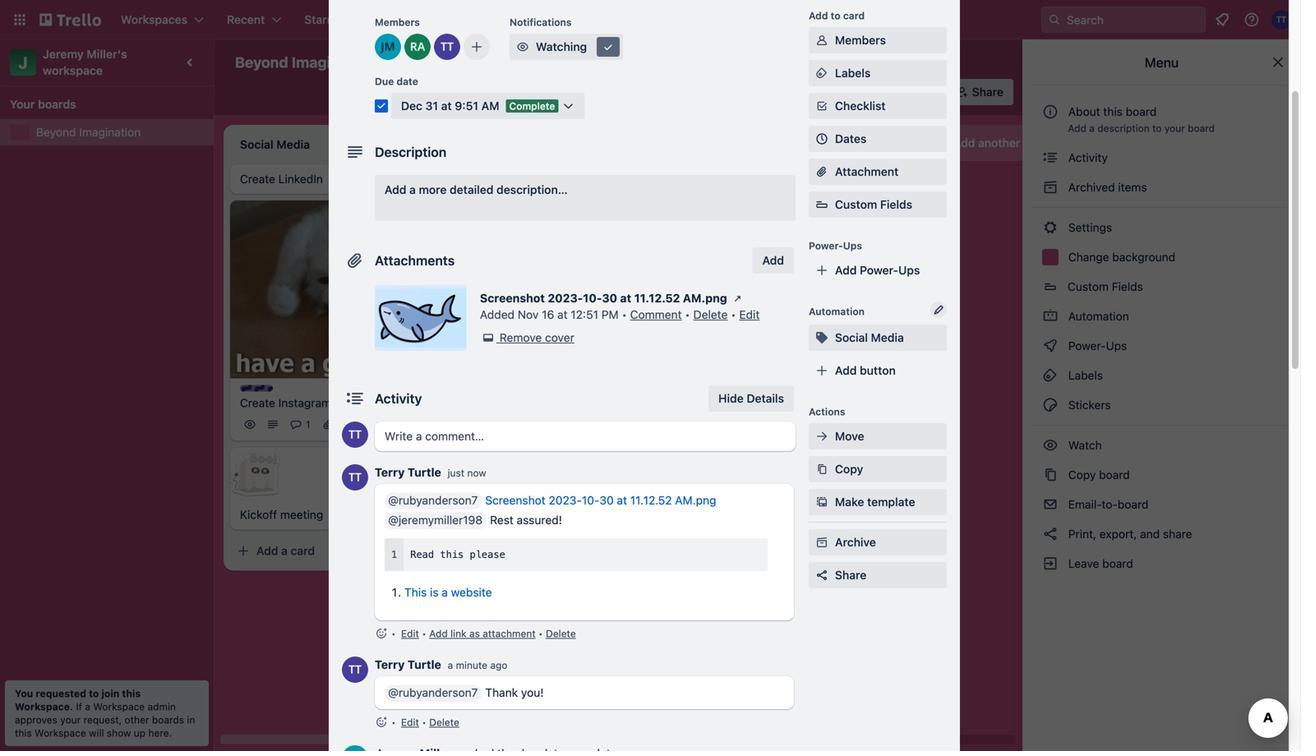 Task type: describe. For each thing, give the bounding box(es) containing it.
button
[[860, 364, 896, 377]]

add button
[[753, 248, 794, 274]]

beyond inside text box
[[235, 53, 288, 71]]

sm image for settings link at right top
[[1043, 220, 1059, 236]]

0 notifications image
[[1213, 10, 1233, 30]]

Write a comment text field
[[375, 422, 796, 451]]

members inside 'members' link
[[835, 33, 886, 47]]

board up 'description'
[[1126, 105, 1157, 118]]

this inside about this board add a description to your board
[[1104, 105, 1123, 118]]

make
[[835, 495, 865, 509]]

am
[[482, 99, 500, 113]]

create from template… image for rightmost "add a card" button
[[655, 416, 668, 430]]

thoughts thinking
[[474, 172, 535, 196]]

screenshot 2023-10-30 at 11.12.52 am.png link
[[485, 494, 717, 507]]

add button
[[835, 364, 896, 377]]

add another list button
[[924, 125, 1148, 161]]

1 horizontal spatial ruby anderson (rubyanderson7) image
[[648, 375, 668, 395]]

detailed
[[450, 183, 494, 197]]

minute
[[456, 660, 488, 671]]

copy for copy
[[835, 463, 864, 476]]

1 vertical spatial workspace
[[93, 701, 145, 713]]

0 vertical spatial share button
[[949, 79, 1014, 105]]

0 vertical spatial to
[[831, 10, 841, 21]]

details
[[747, 392, 784, 405]]

terry turtle (terryturtle) image left add members to card image
[[434, 34, 460, 60]]

0 vertical spatial boards
[[38, 97, 76, 111]]

create for create linkedin
[[240, 172, 275, 186]]

card for create from template… "icon" corresponding to "add a card" button to the left
[[291, 545, 315, 558]]

you
[[15, 688, 33, 700]]

thinking
[[474, 182, 519, 196]]

share
[[1163, 527, 1193, 541]]

terry turtle (terryturtle) image up terry turtle just now
[[391, 415, 411, 435]]

0 vertical spatial am.png
[[683, 291, 727, 305]]

your boards with 1 items element
[[10, 95, 196, 114]]

in
[[187, 715, 195, 726]]

date
[[397, 76, 418, 87]]

this
[[405, 586, 427, 599]]

add a more detailed description…
[[385, 183, 568, 197]]

miller's
[[87, 47, 127, 61]]

@rubyanderson7 for @rubyanderson7 screenshot 2023-10-30 at 11.12.52 am.png @jeremymiller198 rest assured!
[[388, 494, 478, 507]]

add link as attachment link
[[429, 628, 536, 640]]

board down export,
[[1103, 557, 1134, 571]]

add inside button
[[763, 254, 784, 267]]

1 horizontal spatial automation
[[1066, 310, 1130, 323]]

join
[[102, 688, 119, 700]]

archived items
[[1066, 180, 1148, 194]]

sm image for email-to-board link
[[1043, 497, 1059, 513]]

edit link for terry turtle just now
[[401, 628, 419, 640]]

watching button
[[510, 34, 623, 60]]

edit link for terry turtle a minute ago
[[401, 717, 419, 729]]

copy link
[[809, 456, 947, 483]]

due
[[375, 76, 394, 87]]

archived items link
[[1033, 174, 1292, 201]]

comment
[[630, 308, 682, 322]]

terry turtle (terryturtle) image right open information menu image
[[1272, 10, 1292, 30]]

filters button
[[803, 79, 866, 105]]

0 horizontal spatial members
[[375, 16, 420, 28]]

1 vertical spatial labels link
[[1033, 363, 1292, 389]]

cover
[[545, 331, 575, 345]]

workspace visible
[[446, 56, 544, 69]]

share for share button to the top
[[973, 85, 1004, 99]]

0 horizontal spatial automation
[[809, 306, 865, 317]]

@rubyanderson7 thank you!
[[388, 686, 544, 700]]

30 inside the @rubyanderson7 screenshot 2023-10-30 at 11.12.52 am.png @jeremymiller198 rest assured!
[[600, 494, 614, 507]]

Board name text field
[[227, 49, 384, 76]]

Mark due date as complete checkbox
[[375, 99, 388, 113]]

thinking link
[[474, 181, 664, 197]]

terry turtle (terryturtle) image for terry turtle just now
[[342, 465, 368, 491]]

dec
[[401, 99, 423, 113]]

sm image for archived items link
[[1043, 179, 1059, 196]]

hide
[[719, 392, 744, 405]]

sm image for move link
[[814, 428, 831, 445]]

settings
[[1066, 221, 1113, 234]]

beyond imagination inside text box
[[235, 53, 375, 71]]

show
[[107, 728, 131, 739]]

change background
[[1066, 250, 1176, 264]]

another
[[979, 136, 1021, 150]]

create button
[[477, 7, 533, 33]]

1 vertical spatial share button
[[809, 562, 947, 589]]

remove
[[500, 331, 542, 345]]

list
[[1024, 136, 1040, 150]]

add reaction image
[[375, 626, 388, 642]]

description
[[1098, 123, 1150, 134]]

• for add
[[422, 628, 427, 640]]

create instagram link
[[240, 395, 431, 412]]

workspace visible button
[[416, 49, 554, 76]]

members link
[[809, 27, 947, 53]]

print, export, and share
[[1066, 527, 1193, 541]]

1 horizontal spatial power-
[[860, 264, 899, 277]]

0 vertical spatial edit link
[[740, 308, 760, 322]]

kickoff meeting
[[240, 508, 323, 522]]

1 vertical spatial beyond imagination
[[36, 125, 141, 139]]

0 vertical spatial 11.12.52
[[635, 291, 680, 305]]

other
[[125, 715, 149, 726]]

hide details link
[[709, 386, 794, 412]]

1 horizontal spatial labels
[[1066, 369, 1104, 382]]

0 vertical spatial create from template… image
[[888, 179, 901, 192]]

0 vertical spatial power-ups
[[809, 240, 863, 252]]

0 vertical spatial labels
[[835, 66, 871, 80]]

social media
[[835, 331, 904, 345]]

0 vertical spatial card
[[844, 10, 865, 21]]

create instagram
[[240, 397, 331, 410]]

assured!
[[517, 514, 562, 527]]

leave
[[1069, 557, 1100, 571]]

due date
[[375, 76, 418, 87]]

this inside the you requested to join this workspace.
[[122, 688, 141, 700]]

terry turtle (terryturtle) image up write a comment "text field"
[[602, 375, 622, 395]]

social media button
[[809, 325, 947, 351]]

activity inside 'activity' link
[[1066, 151, 1108, 164]]

social
[[835, 331, 868, 345]]

sm image for the power-ups link
[[1043, 338, 1059, 354]]

2 vertical spatial delete link
[[429, 717, 460, 729]]

custom for menu
[[1068, 280, 1109, 294]]

watch link
[[1033, 433, 1292, 459]]

0 vertical spatial jeremy miller (jeremymiller198) image
[[900, 81, 923, 104]]

a inside about this board add a description to your board
[[1090, 123, 1095, 134]]

jeremy
[[43, 47, 84, 61]]

template
[[868, 495, 916, 509]]

add reaction image
[[375, 715, 388, 731]]

your inside if a workspace admin approves your request, other boards in this workspace will show up here.
[[60, 715, 81, 726]]

0 horizontal spatial imagination
[[79, 125, 141, 139]]

dates
[[835, 132, 867, 146]]

workspace.
[[15, 701, 73, 713]]

notifications
[[510, 16, 572, 28]]

at right '16'
[[558, 308, 568, 322]]

remove cover link
[[480, 330, 575, 346]]

color: purple, title: none image
[[240, 385, 273, 392]]

2023- inside the @rubyanderson7 screenshot 2023-10-30 at 11.12.52 am.png @jeremymiller198 rest assured!
[[549, 494, 582, 507]]

print, export, and share link
[[1033, 521, 1292, 548]]

sm image for social media button at the right of the page
[[814, 330, 831, 346]]

open information menu image
[[1244, 12, 1261, 28]]

imagination inside text box
[[292, 53, 375, 71]]

description…
[[497, 183, 568, 197]]

2 vertical spatial workspace
[[35, 728, 86, 739]]

nov
[[518, 308, 539, 322]]

16
[[542, 308, 554, 322]]

board up 'activity' link
[[1188, 123, 1215, 134]]

board up to-
[[1100, 468, 1130, 482]]

this right read
[[440, 549, 464, 561]]

jeremy miller's workspace
[[43, 47, 130, 77]]

make template link
[[809, 489, 947, 516]]

terry turtle (terryturtle) image right filters
[[879, 81, 902, 104]]

just now link
[[448, 467, 487, 479]]

your inside about this board add a description to your board
[[1165, 123, 1186, 134]]

custom fields for menu
[[1068, 280, 1144, 294]]

a minute ago link
[[448, 660, 508, 671]]

dec 31 at 9:51 am
[[401, 99, 500, 113]]

link
[[451, 628, 467, 640]]

0 vertical spatial ruby anderson (rubyanderson7) image
[[405, 34, 431, 60]]

to-
[[1102, 498, 1118, 511]]

admin
[[148, 701, 176, 713]]

turtle for terry turtle a minute ago
[[408, 658, 441, 672]]

add a card for rightmost "add a card" button
[[490, 416, 549, 430]]

a inside terry turtle a minute ago
[[448, 660, 453, 671]]

am.png inside the @rubyanderson7 screenshot 2023-10-30 at 11.12.52 am.png @jeremymiller198 rest assured!
[[675, 494, 717, 507]]

0 horizontal spatial add a card button
[[230, 538, 414, 565]]

0 horizontal spatial ups
[[843, 240, 863, 252]]

0 vertical spatial 2023-
[[548, 291, 583, 305]]

star or unstar board image
[[393, 56, 407, 69]]

add to card
[[809, 10, 865, 21]]

description
[[375, 144, 447, 160]]

this is a website link
[[405, 586, 492, 599]]

1 vertical spatial ruby anderson (rubyanderson7) image
[[922, 81, 945, 104]]

workspace
[[43, 64, 103, 77]]

1 vertical spatial jeremy miller (jeremymiller198) image
[[414, 415, 434, 435]]

0 vertical spatial labels link
[[809, 60, 947, 86]]

requested
[[36, 688, 86, 700]]

9:51
[[455, 99, 479, 113]]

create for create instagram
[[240, 397, 275, 410]]



Task type: locate. For each thing, give the bounding box(es) containing it.
copy up make
[[835, 463, 864, 476]]

create for create
[[487, 13, 523, 26]]

at down write a comment "text field"
[[617, 494, 627, 507]]

0 horizontal spatial boards
[[38, 97, 76, 111]]

power-ups link
[[1033, 333, 1292, 359]]

1 horizontal spatial share
[[973, 85, 1004, 99]]

terry turtle a minute ago
[[375, 658, 508, 672]]

1 1 from the left
[[306, 419, 310, 431]]

copy inside copy link
[[835, 463, 864, 476]]

• right attachment
[[539, 628, 543, 640]]

0 horizontal spatial card
[[291, 545, 315, 558]]

custom fields down change background
[[1068, 280, 1144, 294]]

create up workspace visible
[[487, 13, 523, 26]]

jeremy miller (jeremymiller198) image
[[900, 81, 923, 104], [625, 375, 645, 395]]

sm image for checklist link
[[814, 98, 831, 114]]

at right 31
[[441, 99, 452, 113]]

1 horizontal spatial jeremy miller (jeremymiller198) image
[[900, 81, 923, 104]]

create inside create linkedin link
[[240, 172, 275, 186]]

activity up archived
[[1066, 151, 1108, 164]]

2 horizontal spatial workspace
[[446, 56, 507, 69]]

2 vertical spatial create
[[240, 397, 275, 410]]

terry up @jeremymiller198
[[375, 466, 405, 479]]

1 vertical spatial screenshot
[[485, 494, 546, 507]]

@rubyanderson7 screenshot 2023-10-30 at 11.12.52 am.png @jeremymiller198 rest assured!
[[388, 494, 717, 527]]

1 vertical spatial delete link
[[546, 628, 576, 640]]

kickoff
[[240, 508, 277, 522]]

sm image for copy board link
[[1043, 467, 1059, 484]]

sm image inside settings link
[[1043, 220, 1059, 236]]

share button down archive link
[[809, 562, 947, 589]]

1 horizontal spatial add a card
[[490, 416, 549, 430]]

automation down change
[[1066, 310, 1130, 323]]

this down approves
[[15, 728, 32, 739]]

ago
[[490, 660, 508, 671]]

meeting
[[280, 508, 323, 522]]

complete
[[509, 100, 555, 112]]

10- up 12:51
[[583, 291, 602, 305]]

0 horizontal spatial copy
[[835, 463, 864, 476]]

add button button
[[809, 358, 947, 384]]

background
[[1113, 250, 1176, 264]]

Search field
[[1062, 7, 1205, 32]]

sm image inside 'activity' link
[[1043, 150, 1059, 166]]

1 horizontal spatial your
[[1165, 123, 1186, 134]]

sm image for print, export, and share link
[[1043, 526, 1059, 543]]

0 horizontal spatial share button
[[809, 562, 947, 589]]

1 vertical spatial card
[[524, 416, 549, 430]]

instagram
[[279, 397, 331, 410]]

delete right comment
[[694, 308, 728, 322]]

terry turtle (terryturtle) image
[[342, 422, 368, 448], [342, 465, 368, 491], [342, 657, 368, 683]]

back to home image
[[39, 7, 101, 33]]

custom for add to card
[[835, 198, 878, 211]]

ruby anderson (rubyanderson7) image up dates button
[[922, 81, 945, 104]]

add a card for "add a card" button to the left
[[257, 545, 315, 558]]

leave board link
[[1033, 551, 1292, 577]]

0 vertical spatial add a card
[[490, 416, 549, 430]]

1 vertical spatial imagination
[[79, 125, 141, 139]]

power- up social media button at the right of the page
[[860, 264, 899, 277]]

change
[[1069, 250, 1110, 264]]

boards inside if a workspace admin approves your request, other boards in this workspace will show up here.
[[152, 715, 184, 726]]

copy inside copy board link
[[1069, 468, 1096, 482]]

beyond imagination
[[235, 53, 375, 71], [36, 125, 141, 139]]

sm image for leave board link
[[1043, 556, 1059, 572]]

create inside create button
[[487, 13, 523, 26]]

workspace inside button
[[446, 56, 507, 69]]

1 horizontal spatial activity
[[1066, 151, 1108, 164]]

imagination down your boards with 1 items element at left top
[[79, 125, 141, 139]]

1 horizontal spatial workspace
[[93, 701, 145, 713]]

watch
[[1066, 439, 1106, 452]]

create left linkedin
[[240, 172, 275, 186]]

boards down admin
[[152, 715, 184, 726]]

sm image for remove cover link
[[480, 330, 497, 346]]

0 horizontal spatial add a card
[[257, 545, 315, 558]]

custom fields button up automation link
[[1033, 274, 1292, 300]]

you requested to join this workspace.
[[15, 688, 141, 713]]

sm image inside automation link
[[1043, 308, 1059, 325]]

2 vertical spatial create from template… image
[[421, 545, 434, 558]]

1 horizontal spatial card
[[524, 416, 549, 430]]

ruby anderson (rubyanderson7) image
[[405, 34, 431, 60], [922, 81, 945, 104], [648, 375, 668, 395]]

0 vertical spatial terry turtle (terryturtle) image
[[342, 422, 368, 448]]

• left link
[[422, 628, 427, 640]]

1 horizontal spatial imagination
[[292, 53, 375, 71]]

added nov 16 at 12:51 pm
[[480, 308, 619, 322]]

thank
[[485, 686, 518, 700]]

jeremy miller (jeremymiller198) image
[[375, 34, 401, 60], [414, 415, 434, 435]]

at up the 'comment' link
[[620, 291, 632, 305]]

to up 'members' link
[[831, 10, 841, 21]]

copy board
[[1066, 468, 1130, 482]]

custom fields down attachment 'button'
[[835, 198, 913, 211]]

create down color: purple, title: none 'image'
[[240, 397, 275, 410]]

1 horizontal spatial members
[[835, 33, 886, 47]]

@rubyanderson7 down terry turtle a minute ago
[[388, 686, 478, 700]]

stickers
[[1066, 398, 1111, 412]]

30 up pm
[[602, 291, 618, 305]]

0 vertical spatial your
[[1165, 123, 1186, 134]]

0 horizontal spatial activity
[[375, 391, 422, 407]]

screenshot inside the @rubyanderson7 screenshot 2023-10-30 at 11.12.52 am.png @jeremymiller198 rest assured!
[[485, 494, 546, 507]]

10- down write a comment "text field"
[[582, 494, 600, 507]]

0 vertical spatial beyond
[[235, 53, 288, 71]]

beyond imagination up "due"
[[235, 53, 375, 71]]

fields for menu
[[1112, 280, 1144, 294]]

2 vertical spatial to
[[89, 688, 99, 700]]

1 vertical spatial 10-
[[582, 494, 600, 507]]

1 turtle from the top
[[408, 466, 441, 479]]

labels
[[835, 66, 871, 80], [1066, 369, 1104, 382]]

please
[[470, 549, 506, 561]]

share for the bottom share button
[[835, 569, 867, 582]]

0 vertical spatial workspace
[[446, 56, 507, 69]]

sm image inside copy link
[[814, 461, 831, 478]]

members up star or unstar board icon
[[375, 16, 420, 28]]

add a card button
[[464, 410, 648, 436], [230, 538, 414, 565]]

0 vertical spatial delete link
[[694, 308, 728, 322]]

color: bold red, title: "thoughts" element
[[474, 171, 535, 183]]

1 vertical spatial activity
[[375, 391, 422, 407]]

0 vertical spatial add a card button
[[464, 410, 648, 436]]

terry down add reaction image
[[375, 658, 405, 672]]

turtle left minute
[[408, 658, 441, 672]]

30 down write a comment "text field"
[[600, 494, 614, 507]]

your up 'activity' link
[[1165, 123, 1186, 134]]

sm image for 'activity' link
[[1043, 150, 1059, 166]]

turtle
[[408, 466, 441, 479], [408, 658, 441, 672]]

card for create from template… "icon" for rightmost "add a card" button
[[524, 416, 549, 430]]

custom fields for add to card
[[835, 198, 913, 211]]

• for delete
[[422, 717, 427, 729]]

add a more detailed description… link
[[375, 175, 796, 221]]

your
[[1165, 123, 1186, 134], [60, 715, 81, 726]]

read this please
[[411, 549, 506, 561]]

delete link right comment
[[694, 308, 728, 322]]

1 vertical spatial terry
[[375, 658, 405, 672]]

sm image for automation link
[[1043, 308, 1059, 325]]

sm image for make template link
[[814, 494, 831, 511]]

this
[[1104, 105, 1123, 118], [440, 549, 464, 561], [122, 688, 141, 700], [15, 728, 32, 739]]

edit right add reaction image
[[401, 628, 419, 640]]

0 vertical spatial ups
[[843, 240, 863, 252]]

am.png
[[683, 291, 727, 305], [675, 494, 717, 507]]

1 vertical spatial to
[[1153, 123, 1162, 134]]

0 vertical spatial 30
[[602, 291, 618, 305]]

to inside about this board add a description to your board
[[1153, 123, 1162, 134]]

at
[[441, 99, 452, 113], [620, 291, 632, 305], [558, 308, 568, 322], [617, 494, 627, 507]]

checklist link
[[809, 93, 947, 119]]

create linkedin
[[240, 172, 323, 186]]

this up 'description'
[[1104, 105, 1123, 118]]

0 horizontal spatial jeremy miller (jeremymiller198) image
[[375, 34, 401, 60]]

add members to card image
[[470, 39, 484, 55]]

0 vertical spatial jeremy miller (jeremymiller198) image
[[375, 34, 401, 60]]

custom fields button for add to card
[[809, 197, 947, 213]]

sm image inside checklist link
[[814, 98, 831, 114]]

to up 'activity' link
[[1153, 123, 1162, 134]]

edit down add button
[[740, 308, 760, 322]]

1 vertical spatial beyond
[[36, 125, 76, 139]]

custom fields button
[[809, 197, 947, 213], [1033, 274, 1292, 300]]

sm image for copy link
[[814, 461, 831, 478]]

add inside about this board add a description to your board
[[1068, 123, 1087, 134]]

1 vertical spatial add a card button
[[230, 538, 414, 565]]

0 vertical spatial terry
[[375, 466, 405, 479]]

this right join
[[122, 688, 141, 700]]

custom fields button for menu
[[1033, 274, 1292, 300]]

screenshot up added
[[480, 291, 545, 305]]

sm image
[[814, 32, 831, 49], [814, 98, 831, 114], [1043, 150, 1059, 166], [730, 290, 746, 307], [1043, 308, 1059, 325], [814, 330, 831, 346], [1043, 397, 1059, 414], [814, 461, 831, 478], [1043, 556, 1059, 572]]

create from template… image for "add a card" button to the left
[[421, 545, 434, 558]]

0 vertical spatial screenshot
[[480, 291, 545, 305]]

1 vertical spatial members
[[835, 33, 886, 47]]

move
[[835, 430, 865, 443]]

media
[[871, 331, 904, 345]]

edit • delete
[[401, 717, 460, 729]]

power-ups up stickers
[[1066, 339, 1131, 353]]

sm image inside make template link
[[814, 494, 831, 511]]

2 1 from the left
[[338, 419, 343, 431]]

10- inside the @rubyanderson7 screenshot 2023-10-30 at 11.12.52 am.png @jeremymiller198 rest assured!
[[582, 494, 600, 507]]

members down the add to card
[[835, 33, 886, 47]]

fields down attachment 'button'
[[881, 198, 913, 211]]

2 vertical spatial delete
[[429, 717, 460, 729]]

create from template… image
[[888, 179, 901, 192], [655, 416, 668, 430], [421, 545, 434, 558]]

share button up add another list
[[949, 79, 1014, 105]]

1 horizontal spatial beyond imagination
[[235, 53, 375, 71]]

activity up terry turtle just now
[[375, 391, 422, 407]]

0 vertical spatial share
[[973, 85, 1004, 99]]

request,
[[84, 715, 122, 726]]

1 vertical spatial 30
[[600, 494, 614, 507]]

ups up media
[[899, 264, 920, 277]]

make template
[[835, 495, 916, 509]]

this inside if a workspace admin approves your request, other boards in this workspace will show up here.
[[15, 728, 32, 739]]

0 horizontal spatial delete
[[429, 717, 460, 729]]

approves
[[15, 715, 58, 726]]

2 terry turtle (terryturtle) image from the top
[[342, 465, 368, 491]]

2023- up added nov 16 at 12:51 pm
[[548, 291, 583, 305]]

1 horizontal spatial jeremy miller (jeremymiller198) image
[[414, 415, 434, 435]]

1 horizontal spatial create from template… image
[[655, 416, 668, 430]]

terry for terry turtle just now
[[375, 466, 405, 479]]

1 horizontal spatial add a card button
[[464, 410, 648, 436]]

jeremy miller (jeremymiller198) image up terry turtle just now
[[414, 415, 434, 435]]

2 vertical spatial power-
[[1069, 339, 1106, 353]]

10-
[[583, 291, 602, 305], [582, 494, 600, 507]]

2023- up assured!
[[549, 494, 582, 507]]

custom down change
[[1068, 280, 1109, 294]]

@rubyanderson7 for @rubyanderson7 thank you!
[[388, 686, 478, 700]]

read
[[411, 549, 434, 561]]

1 horizontal spatial delete link
[[546, 628, 576, 640]]

search image
[[1048, 13, 1062, 26]]

just
[[448, 467, 465, 479]]

screenshot up rest
[[485, 494, 546, 507]]

share down archive
[[835, 569, 867, 582]]

2 horizontal spatial ups
[[1106, 339, 1128, 353]]

1 vertical spatial custom
[[1068, 280, 1109, 294]]

comment link
[[630, 308, 682, 322]]

pm
[[602, 308, 619, 322]]

copy for copy board
[[1069, 468, 1096, 482]]

1 @rubyanderson7 from the top
[[388, 494, 478, 507]]

sm image inside the power-ups link
[[1043, 338, 1059, 354]]

1 horizontal spatial boards
[[152, 715, 184, 726]]

up
[[134, 728, 146, 739]]

2 turtle from the top
[[408, 658, 441, 672]]

sm image inside stickers link
[[1043, 397, 1059, 414]]

edit link right add reaction icon
[[401, 717, 419, 729]]

sm image inside print, export, and share link
[[1043, 526, 1059, 543]]

automation
[[809, 306, 865, 317], [1066, 310, 1130, 323]]

screenshot
[[480, 291, 545, 305], [485, 494, 546, 507]]

0 horizontal spatial labels link
[[809, 60, 947, 86]]

about
[[1069, 105, 1101, 118]]

boards
[[38, 97, 76, 111], [152, 715, 184, 726]]

delete right attachment
[[546, 628, 576, 640]]

0 vertical spatial activity
[[1066, 151, 1108, 164]]

edit link right add reaction image
[[401, 628, 419, 640]]

about this board add a description to your board
[[1068, 105, 1215, 134]]

added
[[480, 308, 515, 322]]

1 vertical spatial share
[[835, 569, 867, 582]]

fields down change background
[[1112, 280, 1144, 294]]

2 horizontal spatial delete
[[694, 308, 728, 322]]

1 down instagram
[[306, 419, 310, 431]]

2 horizontal spatial ruby anderson (rubyanderson7) image
[[922, 81, 945, 104]]

labels up filters
[[835, 66, 871, 80]]

to left join
[[89, 688, 99, 700]]

delete link right attachment
[[546, 628, 576, 640]]

2 terry from the top
[[375, 658, 405, 672]]

a inside if a workspace admin approves your request, other boards in this workspace will show up here.
[[85, 701, 90, 713]]

ups down automation link
[[1106, 339, 1128, 353]]

1 down 'create instagram' link
[[338, 419, 343, 431]]

1 terry turtle (terryturtle) image from the top
[[342, 422, 368, 448]]

at inside the @rubyanderson7 screenshot 2023-10-30 at 11.12.52 am.png @jeremymiller198 rest assured!
[[617, 494, 627, 507]]

turtle for terry turtle just now
[[408, 466, 441, 479]]

power-ups up add power-ups
[[809, 240, 863, 252]]

board
[[1126, 105, 1157, 118], [1188, 123, 1215, 134], [1100, 468, 1130, 482], [1118, 498, 1149, 511], [1103, 557, 1134, 571]]

power- up stickers
[[1069, 339, 1106, 353]]

sm image inside social media button
[[814, 330, 831, 346]]

sm image for 'members' link
[[814, 32, 831, 49]]

sm image inside 'members' link
[[814, 32, 831, 49]]

0 vertical spatial 10-
[[583, 291, 602, 305]]

labels link up checklist link
[[809, 60, 947, 86]]

0 horizontal spatial delete link
[[429, 717, 460, 729]]

imagination up "due"
[[292, 53, 375, 71]]

workspace down add members to card image
[[446, 56, 507, 69]]

1 vertical spatial create from template… image
[[655, 416, 668, 430]]

you!
[[521, 686, 544, 700]]

1 horizontal spatial delete
[[546, 628, 576, 640]]

1 horizontal spatial power-ups
[[1066, 339, 1131, 353]]

sm image for watching "button"
[[515, 39, 531, 55]]

and
[[1141, 527, 1160, 541]]

ups up add power-ups
[[843, 240, 863, 252]]

1 horizontal spatial to
[[831, 10, 841, 21]]

terry for terry turtle a minute ago
[[375, 658, 405, 672]]

@rubyanderson7 up @jeremymiller198
[[388, 494, 478, 507]]

1 vertical spatial power-ups
[[1066, 339, 1131, 353]]

attachment button
[[809, 159, 947, 185]]

turtle left just
[[408, 466, 441, 479]]

add power-ups link
[[809, 257, 947, 284]]

custom
[[835, 198, 878, 211], [1068, 280, 1109, 294]]

remove cover
[[500, 331, 575, 345]]

a
[[1090, 123, 1095, 134], [410, 183, 416, 197], [515, 416, 521, 430], [281, 545, 288, 558], [442, 586, 448, 599], [448, 660, 453, 671], [85, 701, 90, 713]]

create inside 'create instagram' link
[[240, 397, 275, 410]]

0 horizontal spatial ruby anderson (rubyanderson7) image
[[405, 34, 431, 60]]

2 horizontal spatial power-
[[1069, 339, 1106, 353]]

beyond imagination down your boards with 1 items element at left top
[[36, 125, 141, 139]]

sm image for stickers link
[[1043, 397, 1059, 414]]

0 horizontal spatial jeremy miller (jeremymiller198) image
[[625, 375, 645, 395]]

power- right add button
[[809, 240, 843, 252]]

labels link
[[809, 60, 947, 86], [1033, 363, 1292, 389]]

12:51
[[571, 308, 599, 322]]

sm image for archive link
[[814, 534, 831, 551]]

your
[[10, 97, 35, 111]]

automation up social
[[809, 306, 865, 317]]

11.12.52
[[635, 291, 680, 305], [630, 494, 672, 507]]

11.12.52 inside the @rubyanderson7 screenshot 2023-10-30 at 11.12.52 am.png @jeremymiller198 rest assured!
[[630, 494, 672, 507]]

add a card
[[490, 416, 549, 430], [257, 545, 315, 558]]

sm image
[[515, 39, 531, 55], [600, 39, 617, 55], [814, 65, 831, 81], [704, 79, 727, 102], [1043, 179, 1059, 196], [1043, 220, 1059, 236], [480, 330, 497, 346], [1043, 338, 1059, 354], [1043, 368, 1059, 384], [814, 428, 831, 445], [1043, 437, 1059, 454], [1043, 467, 1059, 484], [814, 494, 831, 511], [1043, 497, 1059, 513], [1043, 526, 1059, 543], [814, 534, 831, 551]]

activity link
[[1033, 145, 1292, 171]]

custom fields button down attachment 'button'
[[809, 197, 947, 213]]

copy up email-
[[1069, 468, 1096, 482]]

terry turtle (terryturtle) image for terry turtle a minute ago
[[342, 657, 368, 683]]

as
[[470, 628, 480, 640]]

1 terry from the top
[[375, 466, 405, 479]]

mark due date as complete image
[[375, 99, 388, 113]]

0 vertical spatial power-
[[809, 240, 843, 252]]

share
[[973, 85, 1004, 99], [835, 569, 867, 582]]

1 horizontal spatial fields
[[1112, 280, 1144, 294]]

archive link
[[809, 530, 947, 556]]

board up print, export, and share
[[1118, 498, 1149, 511]]

labels link up stickers link
[[1033, 363, 1292, 389]]

3 terry turtle (terryturtle) image from the top
[[342, 657, 368, 683]]

1 vertical spatial turtle
[[408, 658, 441, 672]]

0 vertical spatial delete
[[694, 308, 728, 322]]

jeremy miller (jeremymiller198) image up "due"
[[375, 34, 401, 60]]

1 vertical spatial custom fields button
[[1033, 274, 1292, 300]]

boards right your
[[38, 97, 76, 111]]

terry turtle (terryturtle) image
[[1272, 10, 1292, 30], [434, 34, 460, 60], [879, 81, 902, 104], [602, 375, 622, 395], [391, 415, 411, 435]]

jeremy miller (jeremymiller198) image right checklist
[[900, 81, 923, 104]]

ruby anderson (rubyanderson7) image up date
[[405, 34, 431, 60]]

0 vertical spatial turtle
[[408, 466, 441, 479]]

labels up stickers
[[1066, 369, 1104, 382]]

fields for add to card
[[881, 198, 913, 211]]

sm image for the watch link
[[1043, 437, 1059, 454]]

edit link down add button
[[740, 308, 760, 322]]

sm image inside leave board link
[[1043, 556, 1059, 572]]

0 horizontal spatial workspace
[[35, 728, 86, 739]]

your down if
[[60, 715, 81, 726]]

1 horizontal spatial ups
[[899, 264, 920, 277]]

edit for edit • delete
[[401, 717, 419, 729]]

0 horizontal spatial to
[[89, 688, 99, 700]]

leave board
[[1066, 557, 1134, 571]]

sm image inside move link
[[814, 428, 831, 445]]

jeremy miller (jeremymiller198) image up write a comment "text field"
[[625, 375, 645, 395]]

workspace down approves
[[35, 728, 86, 739]]

2 @rubyanderson7 from the top
[[388, 686, 478, 700]]

0 horizontal spatial beyond
[[36, 125, 76, 139]]

add another list
[[954, 136, 1040, 150]]

1 horizontal spatial copy
[[1069, 468, 1096, 482]]

2 vertical spatial edit link
[[401, 717, 419, 729]]

@rubyanderson7 inside the @rubyanderson7 screenshot 2023-10-30 at 11.12.52 am.png @jeremymiller198 rest assured!
[[388, 494, 478, 507]]

activity
[[1066, 151, 1108, 164], [375, 391, 422, 407]]

edit for edit • add link as attachment • delete
[[401, 628, 419, 640]]

1 vertical spatial edit link
[[401, 628, 419, 640]]

edit for edit
[[740, 308, 760, 322]]

primary element
[[0, 0, 1302, 39]]

share up add another list
[[973, 85, 1004, 99]]

1 vertical spatial labels
[[1066, 369, 1104, 382]]

2023-
[[548, 291, 583, 305], [549, 494, 582, 507]]

workspace down join
[[93, 701, 145, 713]]

0 vertical spatial create
[[487, 13, 523, 26]]

0 vertical spatial custom
[[835, 198, 878, 211]]

custom down attachment
[[835, 198, 878, 211]]

sm image inside email-to-board link
[[1043, 497, 1059, 513]]

sm image inside copy board link
[[1043, 467, 1059, 484]]

2 vertical spatial ruby anderson (rubyanderson7) image
[[648, 375, 668, 395]]

custom fields
[[835, 198, 913, 211], [1068, 280, 1144, 294]]

sm image inside archive link
[[814, 534, 831, 551]]

to inside the you requested to join this workspace.
[[89, 688, 99, 700]]

1 vertical spatial boards
[[152, 715, 184, 726]]

1 horizontal spatial share button
[[949, 79, 1014, 105]]

sm image inside the watch link
[[1043, 437, 1059, 454]]

sm image inside archived items link
[[1043, 179, 1059, 196]]

attachment
[[835, 165, 899, 178]]

2 vertical spatial ups
[[1106, 339, 1128, 353]]



Task type: vqa. For each thing, say whether or not it's contained in the screenshot.
images
no



